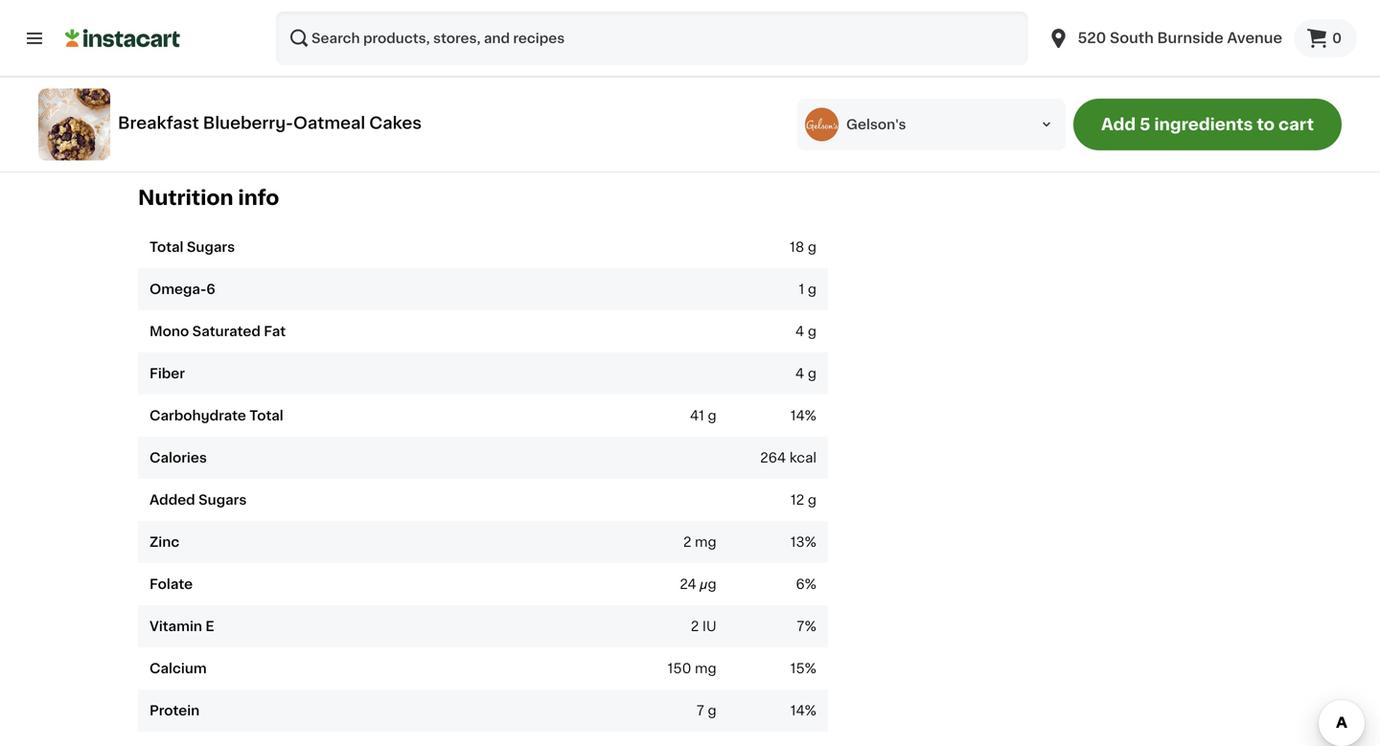 Task type: describe. For each thing, give the bounding box(es) containing it.
24 µg
[[680, 578, 717, 592]]

calcium
[[150, 662, 207, 676]]

12 g
[[791, 494, 817, 507]]

% for 41 g
[[805, 409, 817, 423]]

kcal
[[790, 452, 817, 465]]

pan
[[898, 89, 923, 102]]

2 for 2 mg
[[683, 536, 691, 549]]

7 %
[[797, 620, 817, 634]]

30
[[1191, 70, 1209, 83]]

omega-6
[[150, 283, 215, 296]]

cup
[[408, 51, 433, 64]]

instacart logo image
[[65, 27, 180, 50]]

g for added
[[808, 494, 817, 507]]

41
[[690, 409, 704, 423]]

spray.
[[186, 70, 227, 83]]

omega-
[[150, 283, 206, 296]]

4 for fiber
[[795, 367, 804, 381]]

1
[[799, 283, 804, 296]]

zinc
[[150, 536, 179, 549]]

paring
[[781, 108, 824, 121]]

added sugars
[[150, 494, 247, 507]]

total sugars
[[150, 241, 235, 254]]

520 south burnside avenue button
[[1036, 12, 1294, 65]]

4 for mono saturated fat
[[795, 325, 804, 338]]

spring
[[968, 70, 1010, 83]]

mg for 150 mg
[[695, 662, 717, 676]]

1 horizontal spatial 6
[[796, 578, 805, 592]]

520
[[1078, 31, 1106, 45]]

g for total
[[808, 241, 817, 254]]

13 %
[[790, 536, 817, 549]]

1 minutes. from the left
[[738, 89, 796, 102]]

1 vertical spatial the
[[872, 89, 895, 102]]

with inside 'bake the oatmeal cakes until they spring back when touched, 25 to 30 minutes. let cool in the pan for about 10 minutes. loosen and remove with a paring knife. serve warm.'
[[738, 108, 766, 121]]

nutrition
[[138, 188, 233, 208]]

cart
[[1279, 116, 1314, 133]]

remove
[[1153, 89, 1204, 102]]

nutrition info
[[138, 188, 279, 208]]

serve
[[867, 108, 905, 121]]

mono saturated fat
[[150, 325, 286, 338]]

breakfast blueberry-oatmeal cakes
[[118, 115, 422, 131]]

12-
[[388, 51, 408, 64]]

14 for 7 g
[[790, 705, 805, 718]]

saturated
[[192, 325, 261, 338]]

cakes
[[858, 70, 898, 83]]

0 vertical spatial total
[[150, 241, 184, 254]]

they
[[934, 70, 965, 83]]

e
[[205, 620, 214, 634]]

520 south burnside avenue button
[[1047, 12, 1282, 65]]

to inside 'bake the oatmeal cakes until they spring back when touched, 25 to 30 minutes. let cool in the pan for about 10 minutes. loosen and remove with a paring knife. serve warm.'
[[1173, 70, 1187, 83]]

7 g
[[697, 705, 717, 718]]

fiber
[[150, 367, 185, 381]]

7 for 7 %
[[797, 620, 805, 634]]

cakes
[[369, 115, 422, 131]]

iu
[[702, 620, 717, 634]]

folate
[[150, 578, 193, 592]]

18
[[790, 241, 804, 254]]

info
[[238, 188, 279, 208]]

south
[[1110, 31, 1154, 45]]

mg for 2 mg
[[695, 536, 717, 549]]

preheat
[[186, 51, 239, 64]]

preheat oven to 375°f. coat a 12-cup nonstick muffin tin with cooking spray.
[[186, 51, 651, 83]]

% for 2 iu
[[805, 620, 817, 634]]

carbohydrate total
[[150, 409, 283, 423]]

to inside preheat oven to 375°f. coat a 12-cup nonstick muffin tin with cooking spray.
[[278, 51, 292, 64]]

% for 2 mg
[[805, 536, 817, 549]]

150
[[668, 662, 691, 676]]

let
[[799, 89, 821, 102]]

5
[[1140, 116, 1151, 133]]

loosen
[[1071, 89, 1121, 102]]

4 g for fiber
[[795, 367, 817, 381]]

tin
[[545, 51, 562, 64]]

until
[[901, 70, 930, 83]]

nonstick
[[437, 51, 494, 64]]

when
[[1050, 70, 1086, 83]]

mono
[[150, 325, 189, 338]]

in
[[857, 89, 869, 102]]



Task type: vqa. For each thing, say whether or not it's contained in the screenshot.
purchase
no



Task type: locate. For each thing, give the bounding box(es) containing it.
10
[[992, 89, 1007, 102]]

minutes. down back
[[1010, 89, 1068, 102]]

2 14 % from the top
[[790, 705, 817, 718]]

2 mg from the top
[[695, 662, 717, 676]]

264
[[760, 452, 786, 465]]

264 kcal
[[760, 452, 817, 465]]

0 vertical spatial 4
[[701, 75, 710, 89]]

touched,
[[1089, 70, 1149, 83]]

5 % from the top
[[805, 662, 817, 676]]

bake the oatmeal cakes until they spring back when touched, 25 to 30 minutes. let cool in the pan for about 10 minutes. loosen and remove with a paring knife. serve warm.
[[738, 70, 1209, 121]]

total up omega-
[[150, 241, 184, 254]]

0 horizontal spatial the
[[775, 70, 797, 83]]

protein
[[150, 705, 200, 718]]

1 vertical spatial total
[[249, 409, 283, 423]]

1 mg from the top
[[695, 536, 717, 549]]

sugars down nutrition info
[[187, 241, 235, 254]]

24
[[680, 578, 697, 592]]

2 up the 24 on the bottom of page
[[683, 536, 691, 549]]

to right oven
[[278, 51, 292, 64]]

14 up "kcal"
[[790, 409, 805, 423]]

minutes.
[[738, 89, 796, 102], [1010, 89, 1068, 102]]

total
[[150, 241, 184, 254], [249, 409, 283, 423]]

2 vertical spatial to
[[1257, 116, 1275, 133]]

12
[[791, 494, 804, 507]]

1 vertical spatial 2
[[691, 620, 699, 634]]

2 iu
[[691, 620, 717, 634]]

0 vertical spatial 7
[[797, 620, 805, 634]]

25
[[1153, 70, 1170, 83]]

% up the 7 %
[[805, 578, 817, 592]]

1 % from the top
[[805, 409, 817, 423]]

oven
[[242, 51, 275, 64]]

g for mono
[[808, 325, 817, 338]]

0 vertical spatial 4 g
[[795, 325, 817, 338]]

add 5 ingredients to cart
[[1101, 116, 1314, 133]]

for
[[927, 89, 945, 102]]

13
[[790, 536, 805, 549]]

1 vertical spatial mg
[[695, 662, 717, 676]]

None search field
[[276, 12, 1028, 65]]

0 horizontal spatial with
[[565, 51, 594, 64]]

1 4 g from the top
[[795, 325, 817, 338]]

g for omega-
[[808, 283, 817, 296]]

2 vertical spatial 4
[[795, 367, 804, 381]]

% up 6 %
[[805, 536, 817, 549]]

cooking
[[597, 51, 651, 64]]

% down 15 %
[[805, 705, 817, 718]]

cool
[[825, 89, 854, 102]]

add 5 ingredients to cart button
[[1073, 99, 1342, 150]]

% for 7 g
[[805, 705, 817, 718]]

muffin
[[498, 51, 541, 64]]

sugars for total sugars
[[187, 241, 235, 254]]

2 for 2 iu
[[691, 620, 699, 634]]

gelson's image
[[805, 108, 839, 141]]

0 vertical spatial with
[[565, 51, 594, 64]]

0 horizontal spatial minutes.
[[738, 89, 796, 102]]

0 vertical spatial to
[[278, 51, 292, 64]]

0 vertical spatial a
[[377, 51, 385, 64]]

1 horizontal spatial a
[[770, 108, 778, 121]]

2 left iu
[[691, 620, 699, 634]]

to
[[278, 51, 292, 64], [1173, 70, 1187, 83], [1257, 116, 1275, 133]]

14 down 15
[[790, 705, 805, 718]]

1 vertical spatial 4 g
[[795, 367, 817, 381]]

4 % from the top
[[805, 620, 817, 634]]

7 down 150 mg
[[697, 705, 704, 718]]

avenue
[[1227, 31, 1282, 45]]

2
[[683, 536, 691, 549], [691, 620, 699, 634]]

blueberry-
[[203, 115, 293, 131]]

6 %
[[796, 578, 817, 592]]

375°f.
[[295, 51, 337, 64]]

7 for 7 g
[[697, 705, 704, 718]]

% for 150 mg
[[805, 662, 817, 676]]

14 % for 7 g
[[790, 705, 817, 718]]

520 south burnside avenue
[[1078, 31, 1282, 45]]

1 14 % from the top
[[790, 409, 817, 423]]

1 horizontal spatial total
[[249, 409, 283, 423]]

14 % up "kcal"
[[790, 409, 817, 423]]

Search field
[[276, 12, 1028, 65]]

1 horizontal spatial with
[[738, 108, 766, 121]]

the up the serve
[[872, 89, 895, 102]]

1 horizontal spatial minutes.
[[1010, 89, 1068, 102]]

with right tin
[[565, 51, 594, 64]]

warm.
[[909, 108, 949, 121]]

0 vertical spatial 6
[[206, 283, 215, 296]]

2 horizontal spatial to
[[1257, 116, 1275, 133]]

1 vertical spatial 14 %
[[790, 705, 817, 718]]

14 for 41 g
[[790, 409, 805, 423]]

14 %
[[790, 409, 817, 423], [790, 705, 817, 718]]

0
[[1332, 32, 1342, 45]]

to inside "button"
[[1257, 116, 1275, 133]]

mg up µg
[[695, 536, 717, 549]]

150 mg
[[668, 662, 717, 676]]

g
[[808, 241, 817, 254], [808, 283, 817, 296], [808, 325, 817, 338], [808, 367, 817, 381], [708, 409, 717, 423], [808, 494, 817, 507], [708, 705, 717, 718]]

carbohydrate
[[150, 409, 246, 423]]

4
[[701, 75, 710, 89], [795, 325, 804, 338], [795, 367, 804, 381]]

1 vertical spatial to
[[1173, 70, 1187, 83]]

sugars right added
[[199, 494, 247, 507]]

2 mg
[[683, 536, 717, 549]]

1 horizontal spatial the
[[872, 89, 895, 102]]

gelson's
[[846, 118, 906, 131]]

to right 25
[[1173, 70, 1187, 83]]

14 % for 41 g
[[790, 409, 817, 423]]

oatmeal
[[293, 115, 365, 131]]

minutes. down bake
[[738, 89, 796, 102]]

1 horizontal spatial 7
[[797, 620, 805, 634]]

3 % from the top
[[805, 578, 817, 592]]

1 vertical spatial a
[[770, 108, 778, 121]]

gelson's button
[[797, 99, 1066, 150]]

18 g
[[790, 241, 817, 254]]

% for 24 µg
[[805, 578, 817, 592]]

a left 12-
[[377, 51, 385, 64]]

2 14 from the top
[[790, 705, 805, 718]]

1 vertical spatial with
[[738, 108, 766, 121]]

7 up 15 %
[[797, 620, 805, 634]]

with inside preheat oven to 375°f. coat a 12-cup nonstick muffin tin with cooking spray.
[[565, 51, 594, 64]]

and
[[1125, 89, 1150, 102]]

0 horizontal spatial total
[[150, 241, 184, 254]]

to left cart
[[1257, 116, 1275, 133]]

1 g
[[799, 283, 817, 296]]

sugars for added sugars
[[199, 494, 247, 507]]

14 % down 15 %
[[790, 705, 817, 718]]

0 vertical spatial 2
[[683, 536, 691, 549]]

6 up mono saturated fat
[[206, 283, 215, 296]]

0 vertical spatial 14
[[790, 409, 805, 423]]

mg
[[695, 536, 717, 549], [695, 662, 717, 676]]

0 button
[[1294, 19, 1357, 58]]

4 g
[[795, 325, 817, 338], [795, 367, 817, 381]]

a inside preheat oven to 375°f. coat a 12-cup nonstick muffin tin with cooking spray.
[[377, 51, 385, 64]]

µg
[[700, 578, 717, 592]]

0 horizontal spatial 6
[[206, 283, 215, 296]]

0 horizontal spatial a
[[377, 51, 385, 64]]

1 vertical spatial 14
[[790, 705, 805, 718]]

0 vertical spatial sugars
[[187, 241, 235, 254]]

15 %
[[790, 662, 817, 676]]

1 14 from the top
[[790, 409, 805, 423]]

a left paring at the top of page
[[770, 108, 778, 121]]

1 vertical spatial 6
[[796, 578, 805, 592]]

calories
[[150, 452, 207, 465]]

%
[[805, 409, 817, 423], [805, 536, 817, 549], [805, 578, 817, 592], [805, 620, 817, 634], [805, 662, 817, 676], [805, 705, 817, 718]]

2 % from the top
[[805, 536, 817, 549]]

2 4 g from the top
[[795, 367, 817, 381]]

back
[[1014, 70, 1046, 83]]

1 vertical spatial 7
[[697, 705, 704, 718]]

knife.
[[827, 108, 863, 121]]

1 horizontal spatial to
[[1173, 70, 1187, 83]]

the
[[775, 70, 797, 83], [872, 89, 895, 102]]

the right bake
[[775, 70, 797, 83]]

15
[[790, 662, 805, 676]]

add
[[1101, 116, 1136, 133]]

added
[[150, 494, 195, 507]]

6
[[206, 283, 215, 296], [796, 578, 805, 592]]

fat
[[264, 325, 286, 338]]

mg right 150
[[695, 662, 717, 676]]

with down bake
[[738, 108, 766, 121]]

ingredients
[[1154, 116, 1253, 133]]

6 % from the top
[[805, 705, 817, 718]]

0 horizontal spatial to
[[278, 51, 292, 64]]

bake
[[738, 70, 771, 83]]

vitamin
[[150, 620, 202, 634]]

a inside 'bake the oatmeal cakes until they spring back when touched, 25 to 30 minutes. let cool in the pan for about 10 minutes. loosen and remove with a paring knife. serve warm.'
[[770, 108, 778, 121]]

breakfast
[[118, 115, 199, 131]]

0 horizontal spatial 7
[[697, 705, 704, 718]]

0 vertical spatial 14 %
[[790, 409, 817, 423]]

vitamin e
[[150, 620, 214, 634]]

4 g for mono saturated fat
[[795, 325, 817, 338]]

oatmeal
[[800, 70, 855, 83]]

about
[[949, 89, 988, 102]]

% down the 7 %
[[805, 662, 817, 676]]

total right the carbohydrate
[[249, 409, 283, 423]]

1 vertical spatial 4
[[795, 325, 804, 338]]

1 vertical spatial sugars
[[199, 494, 247, 507]]

% down 6 %
[[805, 620, 817, 634]]

2 minutes. from the left
[[1010, 89, 1068, 102]]

0 vertical spatial the
[[775, 70, 797, 83]]

sugars
[[187, 241, 235, 254], [199, 494, 247, 507]]

41 g
[[690, 409, 717, 423]]

0 vertical spatial mg
[[695, 536, 717, 549]]

g for carbohydrate
[[708, 409, 717, 423]]

% up "kcal"
[[805, 409, 817, 423]]

6 down 13
[[796, 578, 805, 592]]



